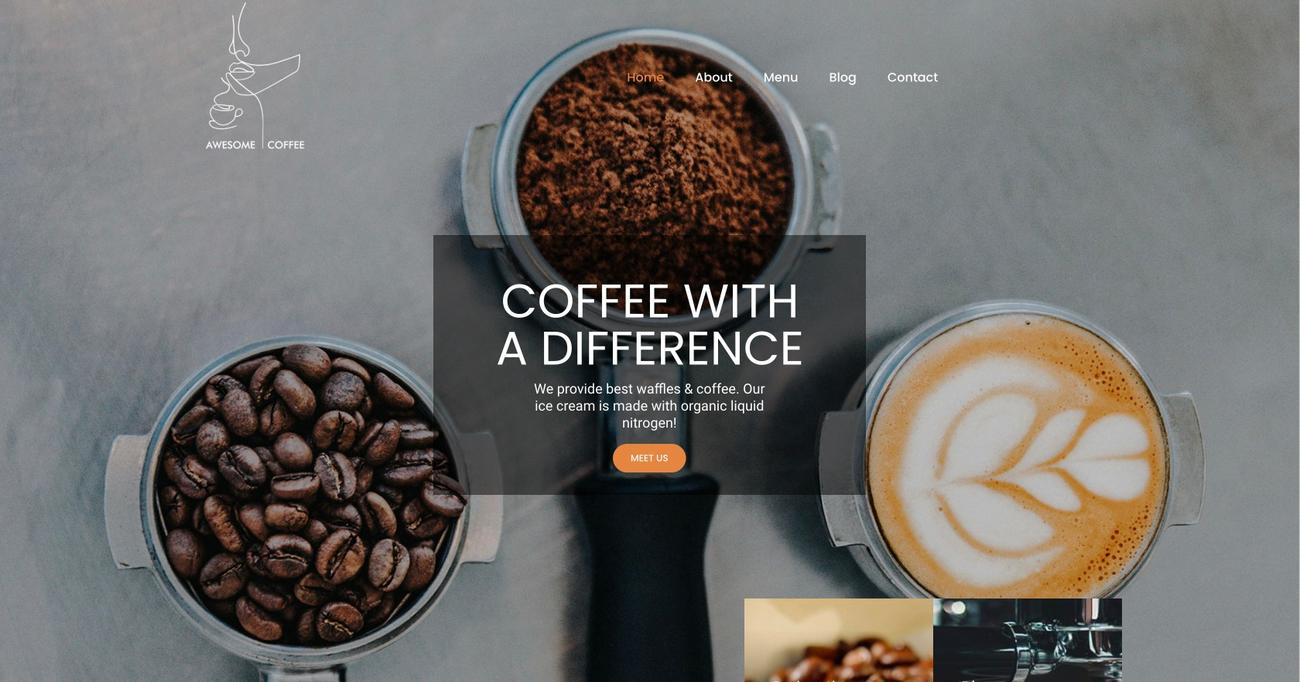 Task type: vqa. For each thing, say whether or not it's contained in the screenshot.
tea 'Image' on the top of the page
no



Task type: describe. For each thing, give the bounding box(es) containing it.
png logo image
[[203, 0, 308, 155]]



